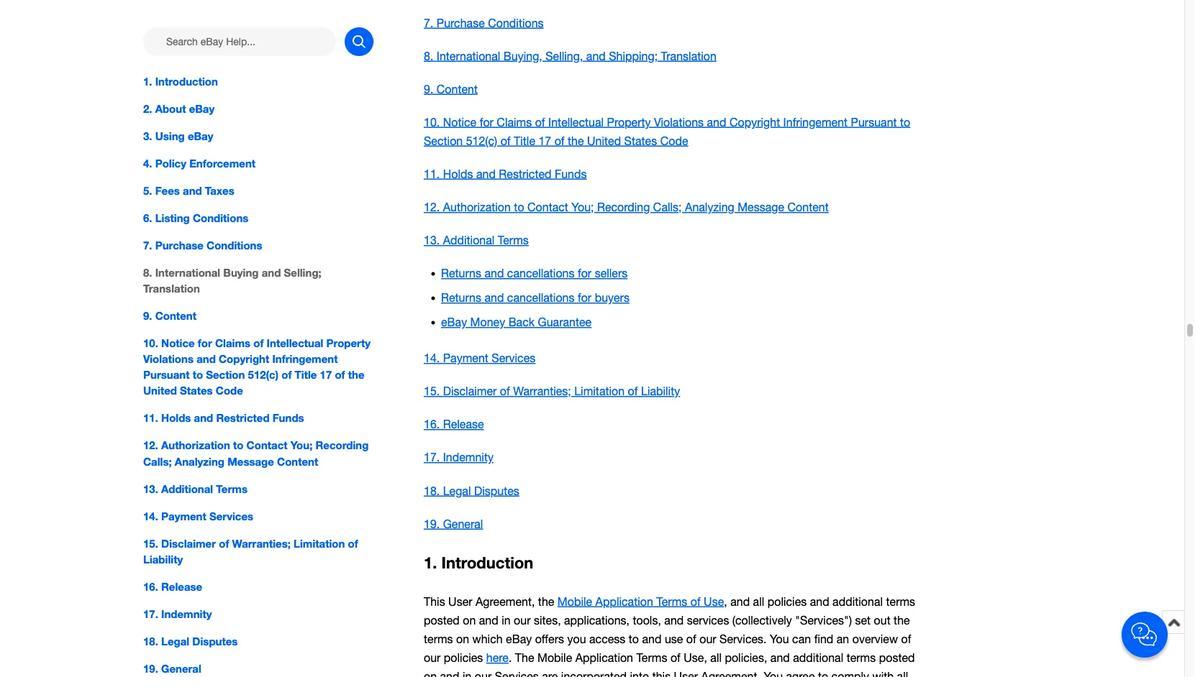Task type: describe. For each thing, give the bounding box(es) containing it.
1 vertical spatial 19.
[[143, 663, 158, 676]]

0 vertical spatial 17. indemnity
[[424, 451, 494, 465]]

15. inside 15. disclaimer of warranties; limitation of liability
[[143, 537, 158, 550]]

3.
[[143, 130, 152, 143]]

returns and cancellations for sellers link
[[441, 267, 628, 280]]

14. for 14. payment services link to the right
[[424, 352, 440, 365]]

legal for leftmost 18. legal disputes link
[[161, 635, 189, 648]]

0 horizontal spatial 18. legal disputes link
[[143, 634, 373, 650]]

0 vertical spatial policies
[[768, 596, 807, 609]]

0 vertical spatial 16.
[[424, 418, 440, 431]]

12. authorization to contact you; recording calls; analyzing message content for top 12. authorization to contact you; recording calls; analyzing message content link
[[424, 201, 829, 214]]

ebay inside , and all policies and additional terms posted on and in our sites, applications, tools, and services (collectively "services") set out the terms on which ebay offers you access to and use of our services. you can find an overview of our policies
[[506, 633, 532, 646]]

1 vertical spatial policies
[[444, 652, 483, 665]]

1 vertical spatial 9. content
[[143, 310, 196, 323]]

0 vertical spatial user
[[448, 596, 472, 609]]

1 horizontal spatial 19. general link
[[424, 518, 483, 531]]

0 horizontal spatial 17. indemnity link
[[143, 607, 373, 622]]

0 vertical spatial translation
[[661, 49, 717, 63]]

user inside . the mobile application terms of use, all policies, and additional terms posted on and in our services are incorporated into this user agreement. you agree to comply with al
[[674, 671, 698, 678]]

14. for left 14. payment services link
[[143, 510, 158, 523]]

1 vertical spatial 1.
[[424, 554, 437, 573]]

1 vertical spatial 1. introduction
[[424, 554, 533, 573]]

. the mobile application terms of use, all policies, and additional terms posted on and in our services are incorporated into this user agreement. you agree to comply with al
[[424, 652, 915, 678]]

1. inside 1. introduction link
[[143, 75, 152, 88]]

"services")
[[795, 614, 852, 628]]

policy
[[155, 157, 186, 170]]

shipping;
[[609, 49, 658, 63]]

0 vertical spatial property
[[607, 116, 651, 129]]

selling;
[[284, 266, 321, 279]]

, and all policies and additional terms posted on and in our sites, applications, tools, and services (collectively "services") set out the terms on which ebay offers you access to and use of our services. you can find an overview of our policies
[[424, 596, 915, 665]]

can
[[792, 633, 811, 646]]

8. for 8. international buying, selling, and shipping; translation
[[424, 49, 433, 63]]

incorporated
[[561, 671, 627, 678]]

additional inside , and all policies and additional terms posted on and in our sites, applications, tools, and services (collectively "services") set out the terms on which ebay offers you access to and use of our services. you can find an overview of our policies
[[833, 596, 883, 609]]

disclaimer for the leftmost the '15. disclaimer of warranties; limitation of liability' link
[[161, 537, 216, 550]]

0 vertical spatial 12. authorization to contact you; recording calls; analyzing message content link
[[424, 201, 829, 214]]

0 horizontal spatial terms
[[424, 633, 453, 646]]

13. additional terms for the right 13. additional terms link
[[424, 234, 529, 247]]

restricted for the leftmost 11. holds and restricted funds link
[[216, 412, 269, 425]]

returns and cancellations for buyers
[[441, 291, 630, 305]]

buyers
[[595, 291, 630, 305]]

in inside . the mobile application terms of use, all policies, and additional terms posted on and in our services are incorporated into this user agreement. you agree to comply with al
[[463, 671, 472, 678]]

1 vertical spatial 9. content link
[[143, 308, 373, 324]]

1 vertical spatial property
[[326, 337, 371, 350]]

out
[[874, 614, 890, 628]]

0 vertical spatial 10. notice for claims of intellectual property violations and copyright infringement pursuant to section 512(c) of title 17 of the united states code link
[[424, 116, 910, 148]]

8. international buying and selling; translation link
[[143, 265, 373, 297]]

0 horizontal spatial 15. disclaimer of warranties; limitation of liability link
[[143, 536, 373, 568]]

12. authorization to contact you; recording calls; analyzing message content for the leftmost 12. authorization to contact you; recording calls; analyzing message content link
[[143, 439, 369, 468]]

8. international buying, selling, and shipping; translation
[[424, 49, 717, 63]]

0 vertical spatial limitation
[[574, 385, 625, 398]]

money
[[470, 316, 505, 329]]

1 vertical spatial intellectual
[[267, 337, 323, 350]]

our left sites,
[[514, 614, 531, 628]]

4.
[[143, 157, 152, 170]]

title for 10. notice for claims of intellectual property violations and copyright infringement pursuant to section 512(c) of title 17 of the united states code link to the top
[[514, 134, 535, 148]]

1 horizontal spatial message
[[738, 201, 784, 214]]

13. additional terms for the bottommost 13. additional terms link
[[143, 483, 247, 496]]

you
[[567, 633, 586, 646]]

ebay money back guarantee
[[441, 316, 592, 329]]

.
[[509, 652, 512, 665]]

0 horizontal spatial states
[[180, 385, 213, 398]]

enforcement
[[189, 157, 255, 170]]

to inside . the mobile application terms of use, all policies, and additional terms posted on and in our services are incorporated into this user agreement. you agree to comply with al
[[818, 671, 828, 678]]

1. introduction link
[[143, 73, 373, 89]]

content inside 12. authorization to contact you; recording calls; analyzing message content
[[277, 455, 318, 468]]

0 vertical spatial disputes
[[474, 484, 519, 498]]

1 vertical spatial 16.
[[143, 581, 158, 594]]

guarantee
[[538, 316, 592, 329]]

you; for the leftmost 12. authorization to contact you; recording calls; analyzing message content link
[[290, 439, 312, 452]]

0 vertical spatial 15. disclaimer of warranties; limitation of liability link
[[424, 385, 680, 398]]

back
[[508, 316, 535, 329]]

1 vertical spatial on
[[456, 633, 469, 646]]

find
[[814, 633, 833, 646]]

our down this
[[424, 652, 441, 665]]

16. release for 16. release link to the bottom
[[143, 581, 202, 594]]

conditions for top 7. purchase conditions link
[[488, 16, 544, 29]]

0 vertical spatial claims
[[497, 116, 532, 129]]

agreement,
[[476, 596, 535, 609]]

comply
[[831, 671, 869, 678]]

1 vertical spatial calls;
[[143, 455, 172, 468]]

1 horizontal spatial 9.
[[424, 82, 433, 96]]

16. release for 16. release link to the right
[[424, 418, 484, 431]]

payment for 14. payment services link to the right
[[443, 352, 488, 365]]

0 horizontal spatial 10. notice for claims of intellectual property violations and copyright infringement pursuant to section 512(c) of title 17 of the united states code link
[[143, 336, 373, 399]]

3. using ebay link
[[143, 128, 373, 144]]

4. policy enforcement
[[143, 157, 255, 170]]

0 vertical spatial 11. holds and restricted funds link
[[424, 167, 587, 181]]

1 horizontal spatial 16. release link
[[424, 418, 484, 431]]

0 horizontal spatial general
[[161, 663, 201, 676]]

applications,
[[564, 614, 630, 628]]

11. for top 11. holds and restricted funds link
[[424, 167, 440, 181]]

to inside 12. authorization to contact you; recording calls; analyzing message content
[[233, 439, 244, 452]]

taxes
[[205, 184, 234, 197]]

7. for bottommost 7. purchase conditions link
[[143, 239, 152, 252]]

1 horizontal spatial 15. disclaimer of warranties; limitation of liability
[[424, 385, 680, 398]]

set
[[855, 614, 871, 628]]

analyzing for top 12. authorization to contact you; recording calls; analyzing message content link
[[685, 201, 734, 214]]

1 horizontal spatial 18. legal disputes link
[[424, 484, 519, 498]]

5. fees and taxes link
[[143, 183, 373, 199]]

access
[[589, 633, 626, 646]]

1 vertical spatial 17. indemnity
[[143, 608, 212, 621]]

8. international buying, selling, and shipping; translation link
[[424, 49, 717, 63]]

which
[[472, 633, 503, 646]]

pursuant for 10. notice for claims of intellectual property violations and copyright infringement pursuant to section 512(c) of title 17 of the united states code link to the left
[[143, 369, 190, 382]]

analyzing for the leftmost 12. authorization to contact you; recording calls; analyzing message content link
[[175, 455, 224, 468]]

1 vertical spatial 16. release link
[[143, 579, 373, 595]]

0 horizontal spatial 12. authorization to contact you; recording calls; analyzing message content link
[[143, 438, 373, 470]]

1 horizontal spatial 19.
[[424, 518, 440, 531]]

0 vertical spatial mobile
[[557, 596, 592, 609]]

you inside , and all policies and additional terms posted on and in our sites, applications, tools, and services (collectively "services") set out the terms on which ebay offers you access to and use of our services. you can find an overview of our policies
[[770, 633, 789, 646]]

all inside , and all policies and additional terms posted on and in our sites, applications, tools, and services (collectively "services") set out the terms on which ebay offers you access to and use of our services. you can find an overview of our policies
[[753, 596, 764, 609]]

1 vertical spatial copyright
[[219, 353, 269, 366]]

0 horizontal spatial limitation
[[294, 537, 345, 550]]

2.
[[143, 102, 152, 115]]

0 vertical spatial on
[[463, 614, 476, 628]]

1 vertical spatial claims
[[215, 337, 250, 350]]

1 vertical spatial 10.
[[143, 337, 158, 350]]

section for 10. notice for claims of intellectual property violations and copyright infringement pursuant to section 512(c) of title 17 of the united states code link to the left
[[206, 369, 245, 382]]

0 horizontal spatial 14. payment services link
[[143, 509, 373, 524]]

1 horizontal spatial introduction
[[441, 554, 533, 573]]

3. using ebay
[[143, 130, 213, 143]]

1 vertical spatial 19. general link
[[143, 661, 373, 677]]

8. international buying and selling; translation
[[143, 266, 321, 295]]

conditions for 6. listing conditions link
[[193, 212, 248, 225]]

512(c) for 10. notice for claims of intellectual property violations and copyright infringement pursuant to section 512(c) of title 17 of the united states code link to the top
[[466, 134, 497, 148]]

2 horizontal spatial terms
[[886, 596, 915, 609]]

4. policy enforcement link
[[143, 156, 373, 171]]

1 horizontal spatial 15.
[[424, 385, 440, 398]]

1 vertical spatial 7. purchase conditions link
[[143, 238, 373, 253]]

1 horizontal spatial 17
[[538, 134, 551, 148]]

use
[[704, 596, 724, 609]]

1 vertical spatial warranties;
[[232, 537, 291, 550]]

the inside , and all policies and additional terms posted on and in our sites, applications, tools, and services (collectively "services") set out the terms on which ebay offers you access to and use of our services. you can find an overview of our policies
[[894, 614, 910, 628]]

0 horizontal spatial 19. general
[[143, 663, 201, 676]]

0 vertical spatial calls;
[[653, 201, 682, 214]]

512(c) for 10. notice for claims of intellectual property violations and copyright infringement pursuant to section 512(c) of title 17 of the united states code link to the left
[[248, 369, 279, 382]]

overview
[[852, 633, 898, 646]]

0 vertical spatial states
[[624, 134, 657, 148]]

all inside . the mobile application terms of use, all policies, and additional terms posted on and in our services are incorporated into this user agreement. you agree to comply with al
[[710, 652, 722, 665]]

0 horizontal spatial 11. holds and restricted funds link
[[143, 411, 373, 426]]

13. for the right 13. additional terms link
[[424, 234, 440, 247]]

services
[[687, 614, 729, 628]]

1 vertical spatial message
[[227, 455, 274, 468]]

1 vertical spatial release
[[161, 581, 202, 594]]

0 vertical spatial application
[[595, 596, 653, 609]]

1 vertical spatial 10. notice for claims of intellectual property violations and copyright infringement pursuant to section 512(c) of title 17 of the united states code
[[143, 337, 371, 398]]

,
[[724, 596, 727, 609]]

1 horizontal spatial 18. legal disputes
[[424, 484, 519, 498]]

buying,
[[504, 49, 542, 63]]

cancellations for buyers
[[507, 291, 575, 305]]

terms inside . the mobile application terms of use, all policies, and additional terms posted on and in our services are incorporated into this user agreement. you agree to comply with al
[[847, 652, 876, 665]]

international for buying
[[155, 266, 220, 279]]

0 vertical spatial intellectual
[[548, 116, 604, 129]]

notice for 10. notice for claims of intellectual property violations and copyright infringement pursuant to section 512(c) of title 17 of the united states code link to the left
[[161, 337, 195, 350]]

to inside , and all policies and additional terms posted on and in our sites, applications, tools, and services (collectively "services") set out the terms on which ebay offers you access to and use of our services. you can find an overview of our policies
[[629, 633, 639, 646]]

0 vertical spatial 9. content
[[424, 82, 478, 96]]

0 vertical spatial 1. introduction
[[143, 75, 218, 88]]

0 vertical spatial general
[[443, 518, 483, 531]]

18. for leftmost 18. legal disputes link
[[143, 635, 158, 648]]

0 horizontal spatial 18. legal disputes
[[143, 635, 238, 648]]

6.
[[143, 212, 152, 225]]

17. for 17. indemnity link to the left
[[143, 608, 158, 621]]

this
[[424, 596, 445, 609]]

holds for the leftmost 11. holds and restricted funds link
[[161, 412, 191, 425]]

agreement.
[[701, 671, 760, 678]]

agree
[[786, 671, 815, 678]]

international for buying,
[[437, 49, 500, 63]]

1 vertical spatial indemnity
[[161, 608, 212, 621]]

0 vertical spatial code
[[660, 134, 688, 148]]

1 vertical spatial 17
[[320, 369, 332, 382]]

0 vertical spatial indemnity
[[443, 451, 494, 465]]

into
[[630, 671, 649, 678]]

violations for 10. notice for claims of intellectual property violations and copyright infringement pursuant to section 512(c) of title 17 of the united states code link to the left
[[143, 353, 194, 366]]

0 vertical spatial 7. purchase conditions link
[[424, 16, 544, 29]]

sellers
[[595, 267, 628, 280]]

1 vertical spatial recording
[[315, 439, 369, 452]]

funds for top 11. holds and restricted funds link
[[555, 167, 587, 181]]

authorization for the leftmost 12. authorization to contact you; recording calls; analyzing message content link
[[161, 439, 230, 452]]

0 horizontal spatial 9.
[[143, 310, 152, 323]]

listing
[[155, 212, 190, 225]]

7. for top 7. purchase conditions link
[[424, 16, 433, 29]]

about
[[155, 102, 186, 115]]

0 horizontal spatial 15. disclaimer of warranties; limitation of liability
[[143, 537, 358, 566]]

2. about ebay link
[[143, 101, 373, 117]]

5.
[[143, 184, 152, 197]]

14. payment services for 14. payment services link to the right
[[424, 352, 536, 365]]

ebay money back guarantee link
[[441, 316, 592, 329]]

this
[[652, 671, 671, 678]]

1 vertical spatial 13. additional terms link
[[143, 481, 373, 497]]

1 horizontal spatial 19. general
[[424, 518, 483, 531]]

1 horizontal spatial 9. content link
[[424, 82, 478, 96]]

0 vertical spatial release
[[443, 418, 484, 431]]

infringement for 10. notice for claims of intellectual property violations and copyright infringement pursuant to section 512(c) of title 17 of the united states code link to the top
[[783, 116, 848, 129]]

13. for the bottommost 13. additional terms link
[[143, 483, 158, 496]]

conditions for bottommost 7. purchase conditions link
[[207, 239, 262, 252]]

2. about ebay
[[143, 102, 215, 115]]

1 horizontal spatial 14. payment services link
[[424, 352, 536, 365]]

ebay right about
[[189, 102, 215, 115]]

legal for 18. legal disputes link to the right
[[443, 484, 471, 498]]

14. payment services for left 14. payment services link
[[143, 510, 253, 523]]



Task type: vqa. For each thing, say whether or not it's contained in the screenshot.
User within . The Mobile Application Terms of Use, all policies, and additional terms posted on and in our Services are incorporated into this User Agreement. You agree to comply with al
yes



Task type: locate. For each thing, give the bounding box(es) containing it.
with
[[872, 671, 894, 678]]

in inside , and all policies and additional terms posted on and in our sites, applications, tools, and services (collectively "services") set out the terms on which ebay offers you access to and use of our services. you can find an overview of our policies
[[502, 614, 511, 628]]

additional up 'set'
[[833, 596, 883, 609]]

1 vertical spatial 14. payment services
[[143, 510, 253, 523]]

19. general
[[424, 518, 483, 531], [143, 663, 201, 676]]

1 horizontal spatial restricted
[[499, 167, 552, 181]]

returns for returns and cancellations for buyers
[[441, 291, 481, 305]]

1 vertical spatial 7. purchase conditions
[[143, 239, 262, 252]]

0 horizontal spatial pursuant
[[143, 369, 190, 382]]

16. release inside 16. release link
[[143, 581, 202, 594]]

tools,
[[633, 614, 661, 628]]

11.
[[424, 167, 440, 181], [143, 412, 158, 425]]

united for 10. notice for claims of intellectual property violations and copyright infringement pursuant to section 512(c) of title 17 of the united states code link to the left
[[143, 385, 177, 398]]

cancellations for sellers
[[507, 267, 575, 280]]

1 horizontal spatial property
[[607, 116, 651, 129]]

user down use,
[[674, 671, 698, 678]]

12. inside 12. authorization to contact you; recording calls; analyzing message content
[[143, 439, 158, 452]]

0 vertical spatial analyzing
[[685, 201, 734, 214]]

18. legal disputes
[[424, 484, 519, 498], [143, 635, 238, 648]]

code
[[660, 134, 688, 148], [216, 385, 243, 398]]

1 horizontal spatial copyright
[[730, 116, 780, 129]]

translation down 'listing' at the left of the page
[[143, 282, 200, 295]]

0 horizontal spatial purchase
[[155, 239, 204, 252]]

0 vertical spatial liability
[[641, 385, 680, 398]]

12. for top 12. authorization to contact you; recording calls; analyzing message content link
[[424, 201, 440, 214]]

1 vertical spatial disputes
[[192, 635, 238, 648]]

services.
[[720, 633, 767, 646]]

international left buying,
[[437, 49, 500, 63]]

1 vertical spatial you;
[[290, 439, 312, 452]]

title for 10. notice for claims of intellectual property violations and copyright infringement pursuant to section 512(c) of title 17 of the united states code link to the left
[[295, 369, 317, 382]]

funds
[[555, 167, 587, 181], [272, 412, 304, 425]]

claims
[[497, 116, 532, 129], [215, 337, 250, 350]]

0 vertical spatial contact
[[527, 201, 568, 214]]

1 horizontal spatial code
[[660, 134, 688, 148]]

cancellations down returns and cancellations for sellers
[[507, 291, 575, 305]]

using
[[155, 130, 185, 143]]

1. introduction
[[143, 75, 218, 88], [424, 554, 533, 573]]

2 vertical spatial terms
[[847, 652, 876, 665]]

7. purchase conditions for top 7. purchase conditions link
[[424, 16, 544, 29]]

10. notice for claims of intellectual property violations and copyright infringement pursuant to section 512(c) of title 17 of the united states code link
[[424, 116, 910, 148], [143, 336, 373, 399]]

violations
[[654, 116, 704, 129], [143, 353, 194, 366]]

of inside . the mobile application terms of use, all policies, and additional terms posted on and in our services are incorporated into this user agreement. you agree to comply with al
[[670, 652, 680, 665]]

11. for the leftmost 11. holds and restricted funds link
[[143, 412, 158, 425]]

mobile up applications,
[[557, 596, 592, 609]]

you left "agree"
[[764, 671, 783, 678]]

message
[[738, 201, 784, 214], [227, 455, 274, 468]]

18. for 18. legal disputes link to the right
[[424, 484, 440, 498]]

1 horizontal spatial general
[[443, 518, 483, 531]]

17. indemnity link
[[424, 451, 494, 465], [143, 607, 373, 622]]

mobile application terms of use link
[[557, 596, 724, 609]]

1 vertical spatial mobile
[[537, 652, 572, 665]]

policies up (collectively on the bottom right of page
[[768, 596, 807, 609]]

1 horizontal spatial terms
[[847, 652, 876, 665]]

0 horizontal spatial 7.
[[143, 239, 152, 252]]

pursuant for 10. notice for claims of intellectual property violations and copyright infringement pursuant to section 512(c) of title 17 of the united states code link to the top
[[851, 116, 897, 129]]

7. purchase conditions link up buying,
[[424, 16, 544, 29]]

17. for the topmost 17. indemnity link
[[424, 451, 440, 465]]

translation right "shipping;"
[[661, 49, 717, 63]]

1 horizontal spatial 16.
[[424, 418, 440, 431]]

1 vertical spatial 14. payment services link
[[143, 509, 373, 524]]

Search eBay Help... text field
[[143, 27, 336, 56]]

1. up 2.
[[143, 75, 152, 88]]

liability for the top the '15. disclaimer of warranties; limitation of liability' link
[[641, 385, 680, 398]]

17. indemnity
[[424, 451, 494, 465], [143, 608, 212, 621]]

contact
[[527, 201, 568, 214], [247, 439, 287, 452]]

1 vertical spatial authorization
[[161, 439, 230, 452]]

section for 10. notice for claims of intellectual property violations and copyright infringement pursuant to section 512(c) of title 17 of the united states code link to the top
[[424, 134, 463, 148]]

translation
[[661, 49, 717, 63], [143, 282, 200, 295]]

1 horizontal spatial 7. purchase conditions link
[[424, 16, 544, 29]]

you;
[[572, 201, 594, 214], [290, 439, 312, 452]]

use,
[[684, 652, 707, 665]]

1.
[[143, 75, 152, 88], [424, 554, 437, 573]]

introduction up 2. about ebay on the left of page
[[155, 75, 218, 88]]

introduction inside 1. introduction link
[[155, 75, 218, 88]]

1. introduction up agreement,
[[424, 554, 533, 573]]

contact inside 12. authorization to contact you; recording calls; analyzing message content
[[247, 439, 287, 452]]

sites,
[[534, 614, 561, 628]]

0 vertical spatial message
[[738, 201, 784, 214]]

1 horizontal spatial notice
[[443, 116, 476, 129]]

1 horizontal spatial 10.
[[424, 116, 440, 129]]

funds for the leftmost 11. holds and restricted funds link
[[272, 412, 304, 425]]

you
[[770, 633, 789, 646], [764, 671, 783, 678]]

all
[[753, 596, 764, 609], [710, 652, 722, 665]]

0 horizontal spatial 16. release link
[[143, 579, 373, 595]]

0 vertical spatial 10.
[[424, 116, 440, 129]]

introduction up agreement,
[[441, 554, 533, 573]]

conditions up buying at top
[[207, 239, 262, 252]]

the
[[515, 652, 534, 665]]

translation inside 8. international buying and selling; translation
[[143, 282, 200, 295]]

0 vertical spatial cancellations
[[507, 267, 575, 280]]

0 vertical spatial copyright
[[730, 116, 780, 129]]

restricted for top 11. holds and restricted funds link
[[499, 167, 552, 181]]

disclaimer for the top the '15. disclaimer of warranties; limitation of liability' link
[[443, 385, 497, 398]]

11. holds and restricted funds link
[[424, 167, 587, 181], [143, 411, 373, 426]]

7. purchase conditions down 6. listing conditions
[[143, 239, 262, 252]]

0 vertical spatial warranties;
[[513, 385, 571, 398]]

authorization inside 12. authorization to contact you; recording calls; analyzing message content
[[161, 439, 230, 452]]

use
[[665, 633, 683, 646]]

our
[[514, 614, 531, 628], [699, 633, 716, 646], [424, 652, 441, 665], [475, 671, 492, 678]]

policies down the which
[[444, 652, 483, 665]]

section
[[424, 134, 463, 148], [206, 369, 245, 382]]

9.
[[424, 82, 433, 96], [143, 310, 152, 323]]

posted inside . the mobile application terms of use, all policies, and additional terms posted on and in our services are incorporated into this user agreement. you agree to comply with al
[[879, 652, 915, 665]]

payment
[[443, 352, 488, 365], [161, 510, 206, 523]]

1 horizontal spatial disputes
[[474, 484, 519, 498]]

15. disclaimer of warranties; limitation of liability
[[424, 385, 680, 398], [143, 537, 358, 566]]

our inside . the mobile application terms of use, all policies, and additional terms posted on and in our services are incorporated into this user agreement. you agree to comply with al
[[475, 671, 492, 678]]

analyzing
[[685, 201, 734, 214], [175, 455, 224, 468]]

this user agreement, the mobile application terms of use
[[424, 596, 724, 609]]

1 horizontal spatial purchase
[[437, 16, 485, 29]]

ebay up the
[[506, 633, 532, 646]]

posted inside , and all policies and additional terms posted on and in our sites, applications, tools, and services (collectively "services") set out the terms on which ebay offers you access to and use of our services. you can find an overview of our policies
[[424, 614, 460, 628]]

restricted
[[499, 167, 552, 181], [216, 412, 269, 425]]

application inside . the mobile application terms of use, all policies, and additional terms posted on and in our services are incorporated into this user agreement. you agree to comply with al
[[575, 652, 633, 665]]

violations for 10. notice for claims of intellectual property violations and copyright infringement pursuant to section 512(c) of title 17 of the united states code link to the top
[[654, 116, 704, 129]]

1 horizontal spatial 512(c)
[[466, 134, 497, 148]]

returns and cancellations for sellers
[[441, 267, 628, 280]]

0 horizontal spatial violations
[[143, 353, 194, 366]]

0 horizontal spatial 10.
[[143, 337, 158, 350]]

0 horizontal spatial 10. notice for claims of intellectual property violations and copyright infringement pursuant to section 512(c) of title 17 of the united states code
[[143, 337, 371, 398]]

1 vertical spatial section
[[206, 369, 245, 382]]

15. disclaimer of warranties; limitation of liability link
[[424, 385, 680, 398], [143, 536, 373, 568]]

of
[[535, 116, 545, 129], [501, 134, 511, 148], [554, 134, 564, 148], [253, 337, 264, 350], [282, 369, 292, 382], [335, 369, 345, 382], [500, 385, 510, 398], [628, 385, 638, 398], [219, 537, 229, 550], [348, 537, 358, 550], [691, 596, 701, 609], [686, 633, 696, 646], [901, 633, 911, 646], [670, 652, 680, 665]]

0 horizontal spatial release
[[161, 581, 202, 594]]

offers
[[535, 633, 564, 646]]

disclaimer inside 15. disclaimer of warranties; limitation of liability
[[161, 537, 216, 550]]

19. general link
[[424, 518, 483, 531], [143, 661, 373, 677]]

returns for returns and cancellations for sellers
[[441, 267, 481, 280]]

7. purchase conditions for bottommost 7. purchase conditions link
[[143, 239, 262, 252]]

1 horizontal spatial 12.
[[424, 201, 440, 214]]

5. fees and taxes
[[143, 184, 234, 197]]

property
[[607, 116, 651, 129], [326, 337, 371, 350]]

all right use,
[[710, 652, 722, 665]]

liability for the leftmost the '15. disclaimer of warranties; limitation of liability' link
[[143, 553, 183, 566]]

intellectual down selling;
[[267, 337, 323, 350]]

0 vertical spatial 16. release
[[424, 418, 484, 431]]

1 vertical spatial 18.
[[143, 635, 158, 648]]

1 horizontal spatial recording
[[597, 201, 650, 214]]

0 horizontal spatial 14. payment services
[[143, 510, 253, 523]]

purchase for top 7. purchase conditions link
[[437, 16, 485, 29]]

6. listing conditions link
[[143, 210, 373, 226]]

user right this
[[448, 596, 472, 609]]

claims down 8. international buying and selling; translation
[[215, 337, 250, 350]]

0 vertical spatial 11.
[[424, 167, 440, 181]]

terms up out on the bottom right
[[886, 596, 915, 609]]

8. inside 8. international buying and selling; translation
[[143, 266, 152, 279]]

8. for 8. international buying and selling; translation
[[143, 266, 152, 279]]

2 cancellations from the top
[[507, 291, 575, 305]]

on inside . the mobile application terms of use, all policies, and additional terms posted on and in our services are incorporated into this user agreement. you agree to comply with al
[[424, 671, 437, 678]]

1 vertical spatial 15.
[[143, 537, 158, 550]]

policies,
[[725, 652, 767, 665]]

0 vertical spatial 10. notice for claims of intellectual property violations and copyright infringement pursuant to section 512(c) of title 17 of the united states code
[[424, 116, 910, 148]]

1 vertical spatial posted
[[879, 652, 915, 665]]

additional for the bottommost 13. additional terms link
[[161, 483, 213, 496]]

liability inside 15. disclaimer of warranties; limitation of liability
[[143, 553, 183, 566]]

returns and cancellations for buyers link
[[441, 291, 630, 305]]

18. legal disputes link
[[424, 484, 519, 498], [143, 634, 373, 650]]

buying
[[223, 266, 259, 279]]

title
[[514, 134, 535, 148], [295, 369, 317, 382]]

our down here 'link'
[[475, 671, 492, 678]]

7. purchase conditions link down 6. listing conditions link
[[143, 238, 373, 253]]

payment for left 14. payment services link
[[161, 510, 206, 523]]

1 vertical spatial all
[[710, 652, 722, 665]]

0 horizontal spatial disclaimer
[[161, 537, 216, 550]]

1 cancellations from the top
[[507, 267, 575, 280]]

contact for the leftmost 12. authorization to contact you; recording calls; analyzing message content link
[[247, 439, 287, 452]]

are
[[542, 671, 558, 678]]

posted up with
[[879, 652, 915, 665]]

0 horizontal spatial 13.
[[143, 483, 158, 496]]

7. purchase conditions
[[424, 16, 544, 29], [143, 239, 262, 252]]

international inside 8. international buying and selling; translation
[[155, 266, 220, 279]]

1 horizontal spatial section
[[424, 134, 463, 148]]

1 horizontal spatial warranties;
[[513, 385, 571, 398]]

additional inside . the mobile application terms of use, all policies, and additional terms posted on and in our services are incorporated into this user agreement. you agree to comply with al
[[793, 652, 843, 665]]

0 vertical spatial violations
[[654, 116, 704, 129]]

(collectively
[[732, 614, 792, 628]]

0 horizontal spatial analyzing
[[175, 455, 224, 468]]

contact for top 12. authorization to contact you; recording calls; analyzing message content link
[[527, 201, 568, 214]]

13.
[[424, 234, 440, 247], [143, 483, 158, 496]]

posted down this
[[424, 614, 460, 628]]

0 horizontal spatial policies
[[444, 652, 483, 665]]

13. additional terms inside 13. additional terms link
[[143, 483, 247, 496]]

7. purchase conditions up buying,
[[424, 16, 544, 29]]

purchase for bottommost 7. purchase conditions link
[[155, 239, 204, 252]]

international left buying at top
[[155, 266, 220, 279]]

0 horizontal spatial in
[[463, 671, 472, 678]]

1 horizontal spatial 14.
[[424, 352, 440, 365]]

0 vertical spatial notice
[[443, 116, 476, 129]]

the
[[568, 134, 584, 148], [348, 369, 364, 382], [538, 596, 554, 609], [894, 614, 910, 628]]

0 horizontal spatial 8.
[[143, 266, 152, 279]]

0 vertical spatial 18. legal disputes link
[[424, 484, 519, 498]]

0 horizontal spatial copyright
[[219, 353, 269, 366]]

ebay left money
[[441, 316, 467, 329]]

mobile inside . the mobile application terms of use, all policies, and additional terms posted on and in our services are incorporated into this user agreement. you agree to comply with al
[[537, 652, 572, 665]]

general
[[443, 518, 483, 531], [161, 663, 201, 676]]

and inside 8. international buying and selling; translation
[[262, 266, 281, 279]]

0 horizontal spatial recording
[[315, 439, 369, 452]]

terms down this
[[424, 633, 453, 646]]

cancellations up "returns and cancellations for buyers" link
[[507, 267, 575, 280]]

states
[[624, 134, 657, 148], [180, 385, 213, 398]]

12. authorization to contact you; recording calls; analyzing message content
[[424, 201, 829, 214], [143, 439, 369, 468]]

0 vertical spatial you;
[[572, 201, 594, 214]]

1. up this
[[424, 554, 437, 573]]

an
[[837, 633, 849, 646]]

2 returns from the top
[[441, 291, 481, 305]]

0 horizontal spatial calls;
[[143, 455, 172, 468]]

1 vertical spatial general
[[161, 663, 201, 676]]

1. introduction up 2. about ebay on the left of page
[[143, 75, 218, 88]]

0 vertical spatial infringement
[[783, 116, 848, 129]]

authorization for top 12. authorization to contact you; recording calls; analyzing message content link
[[443, 201, 511, 214]]

purchase
[[437, 16, 485, 29], [155, 239, 204, 252]]

services inside . the mobile application terms of use, all policies, and additional terms posted on and in our services are incorporated into this user agreement. you agree to comply with al
[[495, 671, 539, 678]]

mobile up the 'are'
[[537, 652, 572, 665]]

7. purchase conditions link
[[424, 16, 544, 29], [143, 238, 373, 253]]

1 horizontal spatial 13. additional terms link
[[424, 234, 529, 247]]

6. listing conditions
[[143, 212, 248, 225]]

1 horizontal spatial disclaimer
[[443, 385, 497, 398]]

0 horizontal spatial 15.
[[143, 537, 158, 550]]

additional
[[443, 234, 495, 247], [161, 483, 213, 496]]

10. notice for claims of intellectual property violations and copyright infringement pursuant to section 512(c) of title 17 of the united states code
[[424, 116, 910, 148], [143, 337, 371, 398]]

conditions up buying,
[[488, 16, 544, 29]]

0 horizontal spatial 512(c)
[[248, 369, 279, 382]]

1 horizontal spatial 12. authorization to contact you; recording calls; analyzing message content link
[[424, 201, 829, 214]]

1 vertical spatial 11. holds and restricted funds link
[[143, 411, 373, 426]]

7.
[[424, 16, 433, 29], [143, 239, 152, 252]]

1 vertical spatial 8.
[[143, 266, 152, 279]]

infringement
[[783, 116, 848, 129], [272, 353, 338, 366]]

9. content link
[[424, 82, 478, 96], [143, 308, 373, 324]]

0 vertical spatial pursuant
[[851, 116, 897, 129]]

infringement for 10. notice for claims of intellectual property violations and copyright infringement pursuant to section 512(c) of title 17 of the united states code link to the left
[[272, 353, 338, 366]]

united for 10. notice for claims of intellectual property violations and copyright infringement pursuant to section 512(c) of title 17 of the united states code link to the top
[[587, 134, 621, 148]]

0 horizontal spatial 7. purchase conditions link
[[143, 238, 373, 253]]

you left can
[[770, 633, 789, 646]]

holds for top 11. holds and restricted funds link
[[443, 167, 473, 181]]

0 vertical spatial restricted
[[499, 167, 552, 181]]

1 returns from the top
[[441, 267, 481, 280]]

you; for top 12. authorization to contact you; recording calls; analyzing message content link
[[572, 201, 594, 214]]

terms up comply
[[847, 652, 876, 665]]

0 horizontal spatial section
[[206, 369, 245, 382]]

here
[[486, 652, 509, 665]]

holds
[[443, 167, 473, 181], [161, 412, 191, 425]]

you; inside 12. authorization to contact you; recording calls; analyzing message content
[[290, 439, 312, 452]]

conditions down taxes
[[193, 212, 248, 225]]

application up tools,
[[595, 596, 653, 609]]

notice for 10. notice for claims of intellectual property violations and copyright infringement pursuant to section 512(c) of title 17 of the united states code link to the top
[[443, 116, 476, 129]]

for
[[480, 116, 493, 129], [578, 267, 592, 280], [578, 291, 592, 305], [198, 337, 212, 350]]

ebay up 4. policy enforcement
[[188, 130, 213, 143]]

0 horizontal spatial message
[[227, 455, 274, 468]]

fees
[[155, 184, 180, 197]]

11. holds and restricted funds for the leftmost 11. holds and restricted funds link
[[143, 412, 304, 425]]

services for 14. payment services link to the right
[[492, 352, 536, 365]]

all up (collectively on the bottom right of page
[[753, 596, 764, 609]]

united
[[587, 134, 621, 148], [143, 385, 177, 398]]

claims down buying,
[[497, 116, 532, 129]]

1 vertical spatial 13.
[[143, 483, 158, 496]]

terms inside . the mobile application terms of use, all policies, and additional terms posted on and in our services are incorporated into this user agreement. you agree to comply with al
[[636, 652, 667, 665]]

11. holds and restricted funds for top 11. holds and restricted funds link
[[424, 167, 587, 181]]

services for left 14. payment services link
[[209, 510, 253, 523]]

16. release link
[[424, 418, 484, 431], [143, 579, 373, 595]]

0 vertical spatial legal
[[443, 484, 471, 498]]

selling,
[[546, 49, 583, 63]]

application up the incorporated
[[575, 652, 633, 665]]

you inside . the mobile application terms of use, all policies, and additional terms posted on and in our services are incorporated into this user agreement. you agree to comply with al
[[764, 671, 783, 678]]

1 horizontal spatial pursuant
[[851, 116, 897, 129]]

0 vertical spatial 17. indemnity link
[[424, 451, 494, 465]]

additional for the right 13. additional terms link
[[443, 234, 495, 247]]

cancellations
[[507, 267, 575, 280], [507, 291, 575, 305]]

12. for the leftmost 12. authorization to contact you; recording calls; analyzing message content link
[[143, 439, 158, 452]]

our down services
[[699, 633, 716, 646]]

0 horizontal spatial 13. additional terms
[[143, 483, 247, 496]]

here link
[[486, 652, 509, 665]]

posted
[[424, 614, 460, 628], [879, 652, 915, 665]]

intellectual down 8. international buying, selling, and shipping; translation link
[[548, 116, 604, 129]]

0 vertical spatial disclaimer
[[443, 385, 497, 398]]

1 vertical spatial 14.
[[143, 510, 158, 523]]

additional down find on the right of the page
[[793, 652, 843, 665]]

1 vertical spatial code
[[216, 385, 243, 398]]



